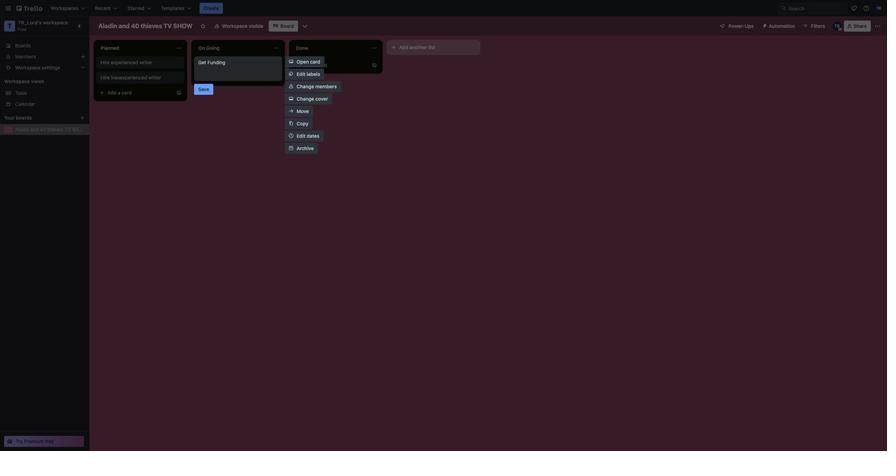 Task type: vqa. For each thing, say whether or not it's contained in the screenshot.
alert
no



Task type: locate. For each thing, give the bounding box(es) containing it.
workspace
[[222, 23, 248, 29], [4, 78, 30, 84]]

tb_lord's workspace link
[[18, 20, 68, 25]]

hire left "experienced"
[[101, 60, 110, 65]]

funding
[[208, 60, 225, 65]]

and
[[119, 22, 130, 30], [30, 127, 39, 133]]

1 hire from the top
[[101, 60, 110, 65]]

edit left dates
[[297, 133, 306, 139]]

add
[[399, 44, 408, 50], [303, 62, 312, 68], [205, 75, 214, 81], [107, 90, 117, 96]]

0 vertical spatial workspace
[[222, 23, 248, 29]]

board
[[281, 23, 294, 29]]

0 horizontal spatial 40
[[40, 127, 46, 133]]

1 vertical spatial aladin and 40 thieves tv show
[[15, 127, 87, 133]]

premium
[[24, 439, 44, 445]]

tv
[[164, 22, 172, 30], [64, 127, 71, 133]]

0 vertical spatial add a card
[[303, 62, 327, 68]]

aladin
[[98, 22, 117, 30], [15, 127, 29, 133]]

2 horizontal spatial add a card
[[303, 62, 327, 68]]

0 vertical spatial show
[[173, 22, 193, 30]]

2 edit from the top
[[297, 133, 306, 139]]

writer down hire experienced writer link at the top left
[[148, 75, 161, 81]]

try
[[16, 439, 23, 445]]

0 vertical spatial and
[[119, 22, 130, 30]]

1 horizontal spatial aladin and 40 thieves tv show
[[98, 22, 193, 30]]

1 horizontal spatial aladin
[[98, 22, 117, 30]]

change members
[[297, 84, 337, 89]]

2 hire from the top
[[101, 75, 110, 81]]

save button
[[194, 84, 213, 95]]

add a card button down hire inexexperienced writer
[[96, 87, 173, 98]]

calendar
[[15, 101, 35, 107]]

1 horizontal spatial show
[[173, 22, 193, 30]]

edit left labels
[[297, 71, 306, 77]]

edit labels
[[297, 71, 320, 77]]

2 vertical spatial a
[[118, 90, 120, 96]]

show left star or unstar board icon
[[173, 22, 193, 30]]

add a card down funding
[[205, 75, 230, 81]]

0 vertical spatial change
[[297, 84, 314, 89]]

0 vertical spatial create from template… image
[[372, 63, 377, 68]]

filters
[[811, 23, 825, 29]]

0 horizontal spatial workspace
[[4, 78, 30, 84]]

labels
[[307, 71, 320, 77]]

0 horizontal spatial add a card
[[107, 90, 132, 96]]

2 change from the top
[[297, 96, 314, 102]]

1 vertical spatial edit
[[297, 133, 306, 139]]

0 vertical spatial add a card button
[[292, 60, 369, 71]]

change inside "button"
[[297, 84, 314, 89]]

1 vertical spatial change
[[297, 96, 314, 102]]

1 vertical spatial add a card button
[[194, 72, 271, 83]]

0 horizontal spatial create from template… image
[[176, 90, 182, 96]]

1 horizontal spatial add a card
[[205, 75, 230, 81]]

workspace up table
[[4, 78, 30, 84]]

hire
[[101, 60, 110, 65], [101, 75, 110, 81]]

show
[[173, 22, 193, 30], [72, 127, 87, 133]]

add left the another
[[399, 44, 408, 50]]

power-ups
[[729, 23, 754, 29]]

1 vertical spatial writer
[[148, 75, 161, 81]]

primary element
[[0, 0, 887, 17]]

0 vertical spatial aladin
[[98, 22, 117, 30]]

create button
[[200, 3, 223, 14]]

aladin and 40 thieves tv show link
[[15, 126, 87, 133]]

1 horizontal spatial 40
[[131, 22, 139, 30]]

1 edit from the top
[[297, 71, 306, 77]]

add a card down inexexperienced
[[107, 90, 132, 96]]

create from template… image for the rightmost add a card button
[[372, 63, 377, 68]]

thieves inside board name text field
[[141, 22, 162, 30]]

hire left inexexperienced
[[101, 75, 110, 81]]

1 vertical spatial thieves
[[47, 127, 63, 133]]

change for change members
[[297, 84, 314, 89]]

change inside button
[[297, 96, 314, 102]]

share
[[854, 23, 867, 29]]

1 vertical spatial a
[[216, 75, 218, 81]]

move button
[[285, 106, 313, 117]]

change cover
[[297, 96, 328, 102]]

change members button
[[285, 81, 341, 92]]

copy
[[297, 121, 309, 127]]

0 vertical spatial thieves
[[141, 22, 162, 30]]

0 vertical spatial a
[[313, 62, 316, 68]]

0 vertical spatial aladin and 40 thieves tv show
[[98, 22, 193, 30]]

inexexperienced
[[111, 75, 147, 81]]

add a card button down get funding link at left top
[[194, 72, 271, 83]]

workspace for workspace visible
[[222, 23, 248, 29]]

1 vertical spatial create from template… image
[[176, 90, 182, 96]]

and inside board name text field
[[119, 22, 130, 30]]

get funding link
[[198, 59, 278, 66]]

share button
[[844, 21, 871, 32]]

customize views image
[[302, 23, 309, 30]]

another
[[410, 44, 427, 50]]

2 horizontal spatial a
[[313, 62, 316, 68]]

0 horizontal spatial add a card button
[[96, 87, 173, 98]]

1 horizontal spatial and
[[119, 22, 130, 30]]

workspace left visible
[[222, 23, 248, 29]]

1 change from the top
[[297, 84, 314, 89]]

40
[[131, 22, 139, 30], [40, 127, 46, 133]]

boards link
[[0, 40, 89, 51]]

calendar link
[[15, 101, 85, 108]]

1 vertical spatial workspace
[[4, 78, 30, 84]]

edit labels button
[[285, 69, 324, 80]]

2 vertical spatial add a card button
[[96, 87, 173, 98]]

copy button
[[285, 118, 313, 129]]

0 vertical spatial writer
[[139, 60, 152, 65]]

1 vertical spatial tv
[[64, 127, 71, 133]]

create from template… image
[[372, 63, 377, 68], [176, 90, 182, 96]]

0 vertical spatial tv
[[164, 22, 172, 30]]

Search field
[[787, 3, 847, 13]]

change up move
[[297, 96, 314, 102]]

boards
[[16, 115, 32, 121]]

workspace visible button
[[210, 21, 267, 32]]

archive button
[[285, 143, 318, 154]]

show down add board image
[[72, 127, 87, 133]]

0 vertical spatial edit
[[297, 71, 306, 77]]

Get Funding text field
[[198, 59, 278, 78]]

card right open
[[310, 59, 320, 65]]

try premium free button
[[4, 437, 84, 448]]

add a card
[[303, 62, 327, 68], [205, 75, 230, 81], [107, 90, 132, 96]]

1 vertical spatial add a card
[[205, 75, 230, 81]]

1 horizontal spatial thieves
[[141, 22, 162, 30]]

workspace inside button
[[222, 23, 248, 29]]

0 vertical spatial hire
[[101, 60, 110, 65]]

add board image
[[80, 115, 85, 121]]

1 vertical spatial hire
[[101, 75, 110, 81]]

aladin and 40 thieves tv show
[[98, 22, 193, 30], [15, 127, 87, 133]]

t
[[7, 22, 12, 30]]

cover
[[315, 96, 328, 102]]

change down edit labels button
[[297, 84, 314, 89]]

0 horizontal spatial tv
[[64, 127, 71, 133]]

free
[[45, 439, 54, 445]]

tb_lord (tylerblack44) image
[[833, 21, 842, 31]]

1 vertical spatial and
[[30, 127, 39, 133]]

change
[[297, 84, 314, 89], [297, 96, 314, 102]]

1 horizontal spatial create from template… image
[[372, 63, 377, 68]]

0 vertical spatial 40
[[131, 22, 139, 30]]

writer
[[139, 60, 152, 65], [148, 75, 161, 81]]

star or unstar board image
[[200, 23, 206, 29]]

1 horizontal spatial workspace
[[222, 23, 248, 29]]

create from template… image for add a card button associated with hire experienced writer
[[176, 90, 182, 96]]

writer for hire experienced writer
[[139, 60, 152, 65]]

1 vertical spatial show
[[72, 127, 87, 133]]

create
[[204, 5, 219, 11]]

0 horizontal spatial a
[[118, 90, 120, 96]]

card up labels
[[317, 62, 327, 68]]

card
[[310, 59, 320, 65], [317, 62, 327, 68], [219, 75, 230, 81], [122, 90, 132, 96]]

1 vertical spatial aladin
[[15, 127, 29, 133]]

a up labels
[[313, 62, 316, 68]]

list
[[429, 44, 435, 50]]

get funding
[[198, 60, 225, 65]]

hire inexexperienced writer link
[[101, 74, 180, 81]]

1 horizontal spatial a
[[216, 75, 218, 81]]

edit
[[297, 71, 306, 77], [297, 133, 306, 139]]

create from template… image
[[274, 75, 279, 81]]

1 vertical spatial 40
[[40, 127, 46, 133]]

add a card up labels
[[303, 62, 327, 68]]

writer up hire inexexperienced writer link
[[139, 60, 152, 65]]

table link
[[15, 90, 85, 97]]

0 horizontal spatial thieves
[[47, 127, 63, 133]]

a down funding
[[216, 75, 218, 81]]

1 horizontal spatial add a card button
[[194, 72, 271, 83]]

workspace views
[[4, 78, 44, 84]]

card down inexexperienced
[[122, 90, 132, 96]]

search image
[[781, 6, 787, 11]]

hire inexexperienced writer
[[101, 75, 161, 81]]

add a card button up labels
[[292, 60, 369, 71]]

edit dates
[[297, 133, 320, 139]]

40 inside board name text field
[[131, 22, 139, 30]]

your boards
[[4, 115, 32, 121]]

1 horizontal spatial tv
[[164, 22, 172, 30]]

2 vertical spatial add a card
[[107, 90, 132, 96]]

a
[[313, 62, 316, 68], [216, 75, 218, 81], [118, 90, 120, 96]]

thieves
[[141, 22, 162, 30], [47, 127, 63, 133]]

free
[[18, 27, 26, 32]]

add a card for hire experienced writer
[[107, 90, 132, 96]]

a down inexexperienced
[[118, 90, 120, 96]]

tv inside board name text field
[[164, 22, 172, 30]]

0 horizontal spatial and
[[30, 127, 39, 133]]

add a card button
[[292, 60, 369, 71], [194, 72, 271, 83], [96, 87, 173, 98]]



Task type: describe. For each thing, give the bounding box(es) containing it.
workspace
[[43, 20, 68, 25]]

power-ups button
[[715, 21, 758, 32]]

board link
[[269, 21, 298, 32]]

visible
[[249, 23, 263, 29]]

a for get funding
[[216, 75, 218, 81]]

move
[[297, 108, 309, 114]]

edit card image
[[273, 60, 279, 65]]

add inside add another list button
[[399, 44, 408, 50]]

experienced
[[111, 60, 138, 65]]

tb_lord's workspace free
[[18, 20, 68, 32]]

hire for hire experienced writer
[[101, 60, 110, 65]]

add another list
[[399, 44, 435, 50]]

aladin and 40 thieves tv show inside board name text field
[[98, 22, 193, 30]]

add a card button for hire experienced writer
[[96, 87, 173, 98]]

automation button
[[760, 21, 800, 32]]

edit for edit dates
[[297, 133, 306, 139]]

writer for hire inexexperienced writer
[[148, 75, 161, 81]]

archive
[[297, 146, 314, 151]]

0 horizontal spatial show
[[72, 127, 87, 133]]

aladin inside board name text field
[[98, 22, 117, 30]]

members
[[315, 84, 337, 89]]

tb_lord's
[[18, 20, 42, 25]]

tyler black (tylerblack44) image
[[875, 4, 883, 12]]

change for change cover
[[297, 96, 314, 102]]

boards
[[15, 43, 31, 49]]

add a card for get funding
[[205, 75, 230, 81]]

try premium free
[[16, 439, 54, 445]]

add a card button for get funding
[[194, 72, 271, 83]]

dates
[[307, 133, 320, 139]]

open information menu image
[[863, 5, 870, 12]]

views
[[31, 78, 44, 84]]

save
[[198, 86, 209, 92]]

workspace for workspace views
[[4, 78, 30, 84]]

get
[[198, 60, 206, 65]]

hire experienced writer link
[[101, 59, 180, 66]]

edit for edit labels
[[297, 71, 306, 77]]

filters button
[[801, 21, 827, 32]]

add another list button
[[387, 40, 481, 55]]

Board name text field
[[95, 21, 196, 32]]

hire experienced writer
[[101, 60, 152, 65]]

show inside board name text field
[[173, 22, 193, 30]]

add up save on the left top of page
[[205, 75, 214, 81]]

open
[[297, 59, 309, 65]]

card down funding
[[219, 75, 230, 81]]

workspace visible
[[222, 23, 263, 29]]

0 horizontal spatial aladin and 40 thieves tv show
[[15, 127, 87, 133]]

ups
[[745, 23, 754, 29]]

0 notifications image
[[850, 4, 858, 12]]

t link
[[4, 21, 15, 32]]

automation
[[769, 23, 795, 29]]

show menu image
[[875, 23, 882, 30]]

2 horizontal spatial add a card button
[[292, 60, 369, 71]]

power-
[[729, 23, 745, 29]]

members link
[[0, 51, 89, 62]]

members
[[15, 54, 36, 60]]

edit dates button
[[285, 131, 324, 142]]

a for hire experienced writer
[[118, 90, 120, 96]]

add up edit labels
[[303, 62, 312, 68]]

add down inexexperienced
[[107, 90, 117, 96]]

hire for hire inexexperienced writer
[[101, 75, 110, 81]]

0 horizontal spatial aladin
[[15, 127, 29, 133]]

open card link
[[285, 56, 324, 67]]

your boards with 1 items element
[[4, 114, 70, 122]]

sm image
[[760, 21, 769, 30]]

your
[[4, 115, 15, 121]]

open card
[[297, 59, 320, 65]]

table
[[15, 90, 27, 96]]

change cover button
[[285, 94, 332, 105]]



